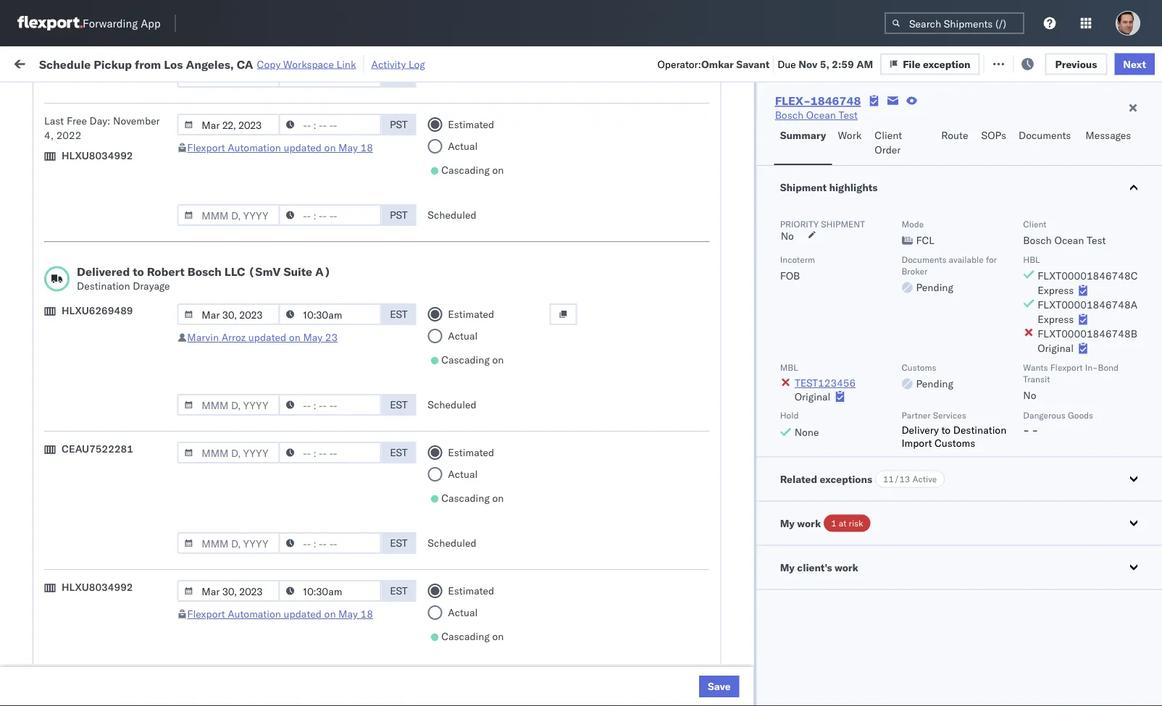Task type: describe. For each thing, give the bounding box(es) containing it.
14,
[[323, 337, 338, 349]]

5 lagerfeld from the top
[[777, 655, 820, 668]]

consignee button
[[625, 115, 755, 130]]

28,
[[325, 592, 341, 604]]

3 flex-2130387 from the top
[[800, 592, 875, 604]]

goods
[[1068, 410, 1093, 421]]

1 integration from the top
[[632, 496, 682, 509]]

2 integration test account - karl lagerfeld from the top
[[632, 528, 820, 541]]

1 mmm d, yyyy text field from the top
[[177, 66, 280, 88]]

resize handle column header for the mode button
[[513, 112, 530, 706]]

shipment
[[780, 181, 827, 194]]

maeu9408431 for 2:00 am est, feb 3, 2023
[[987, 687, 1060, 700]]

3 schedule delivery appointment button from the top
[[33, 495, 178, 510]]

2022 for "confirm delivery" button at the bottom of page
[[341, 432, 366, 445]]

exceptions
[[820, 473, 872, 485]]

flex id
[[777, 118, 804, 129]]

scheduled for second -- : -- -- text field from the top of the page
[[428, 209, 477, 221]]

am for 1st the schedule pickup from los angeles, ca button from the bottom
[[258, 560, 274, 572]]

2 mmm d, yyyy text field from the top
[[177, 114, 280, 135]]

am for fifth the schedule pickup from los angeles, ca button from the bottom of the page
[[258, 209, 274, 222]]

1 horizontal spatial work
[[797, 517, 821, 530]]

flxt00001846748b
[[1038, 327, 1137, 340]]

3 estimated from the top
[[448, 446, 494, 459]]

vandelay for vandelay west
[[632, 560, 674, 572]]

ceau7522281, for 4th the schedule pickup from los angeles, ca button from the bottom
[[893, 272, 967, 285]]

fob
[[780, 270, 800, 282]]

11:30 pm est, jan 23, 2023
[[233, 528, 369, 541]]

3 hlxu6269489, from the top
[[970, 272, 1044, 285]]

1 vertical spatial mode
[[902, 218, 924, 229]]

confirm for confirm delivery
[[33, 431, 70, 444]]

(0)
[[251, 56, 270, 69]]

abcdefg78456546 for 7:00 pm est, dec 23, 2022
[[987, 400, 1084, 413]]

clearance for 2:00 am est, nov 9, 2022
[[112, 297, 159, 309]]

2023 down 28,
[[337, 623, 362, 636]]

numbers for mbl/mawb numbers
[[1040, 118, 1075, 129]]

2 ceau7522281, from the top
[[893, 241, 967, 253]]

marvin arroz updated on may 23
[[187, 331, 338, 344]]

available
[[949, 254, 984, 265]]

incoterm
[[780, 254, 815, 265]]

client order button
[[869, 122, 936, 165]]

may for pst
[[338, 141, 358, 154]]

1
[[831, 518, 837, 529]]

sops
[[981, 129, 1006, 142]]

3 integration from the top
[[632, 592, 682, 604]]

11/13
[[883, 474, 910, 485]]

1660288
[[831, 145, 875, 158]]

1 schedule delivery appointment link from the top
[[33, 239, 178, 254]]

flex-1846748 down incoterm
[[800, 273, 875, 285]]

3 clearance from the top
[[112, 584, 159, 596]]

3 edt, from the top
[[277, 241, 300, 254]]

2:00 am est, feb 3, 2023
[[233, 687, 359, 700]]

est, up 2:00 am est, feb 3, 2023
[[276, 655, 298, 668]]

container numbers
[[893, 113, 931, 135]]

flex-1846748 down shipment highlights
[[800, 209, 875, 222]]

4 est from the top
[[390, 537, 408, 550]]

est, down 9:00 am est, dec 24, 2022
[[277, 464, 299, 477]]

delivered to robert bosch llc (smv suite a) destination drayage
[[77, 264, 331, 292]]

resize handle column header for mbl/mawb numbers button
[[1143, 112, 1161, 706]]

6 integration test account - karl lagerfeld from the top
[[632, 687, 820, 700]]

4 account from the top
[[706, 623, 744, 636]]

2 abcdefg78456546 from the top
[[987, 368, 1084, 381]]

1846748 for schedule pickup from los angeles, ca link corresponding to fifth the schedule pickup from los angeles, ca button from the bottom of the page
[[831, 209, 875, 222]]

3 karl from the top
[[756, 592, 775, 604]]

estimated for -- : -- -- text box associated with sixth mmm d, yyyy text box from the top
[[448, 585, 494, 597]]

1 ocean fcl from the top
[[443, 145, 494, 158]]

hbl
[[1023, 254, 1040, 265]]

customs for 3:00 am edt, aug 19, 2022 upload customs clearance documents 'link'
[[69, 137, 110, 150]]

ceau7522281, for fifth the schedule pickup from los angeles, ca button from the bottom of the page
[[893, 209, 967, 221]]

2 flex-2130387 from the top
[[800, 528, 875, 541]]

uetu5238478 for 9:00 am est, dec 24, 2022
[[970, 432, 1041, 445]]

7 ocean fcl from the top
[[443, 368, 494, 381]]

3 resize handle column header from the left
[[419, 112, 436, 706]]

upload customs clearance documents for 2:00
[[33, 297, 159, 324]]

pm up 2:00 am est, feb 3, 2023
[[258, 655, 274, 668]]

november
[[113, 114, 160, 127]]

3 account from the top
[[706, 592, 744, 604]]

mmm d, yyyy text field for pst
[[177, 204, 280, 226]]

2 2:59 am edt, nov 5, 2022 from the top
[[233, 241, 360, 254]]

container
[[893, 113, 931, 124]]

import inside partner services delivery to destination import customs
[[902, 437, 932, 449]]

est, down 11:30 pm est, jan 28, 2023
[[276, 623, 298, 636]]

2 lhuu7894563, uetu5238478 from the top
[[893, 368, 1041, 381]]

lhuu7894563, for 2:59 am est, dec 14, 2022
[[893, 336, 967, 349]]

app
[[141, 16, 161, 30]]

4 actual from the top
[[448, 606, 478, 619]]

1846748 for 4th the schedule pickup from los angeles, ca button from the bottom schedule pickup from los angeles, ca link
[[831, 273, 875, 285]]

3 upload customs clearance documents from the top
[[33, 584, 159, 611]]

4 mmm d, yyyy text field from the top
[[177, 394, 280, 416]]

flex-1893174
[[800, 464, 875, 477]]

next button
[[1115, 53, 1155, 75]]

scheduled for -- : -- -- text box related to 6th mmm d, yyyy text box from the bottom of the page
[[428, 70, 477, 83]]

est, up 2:59 am est, jan 25, 2023
[[282, 528, 304, 541]]

4 -- : -- -- text field from the top
[[278, 533, 381, 554]]

flex id button
[[769, 115, 871, 130]]

3 ceau7522281, hlxu6269489, hlxu8034992 from the top
[[893, 272, 1117, 285]]

snoozed
[[300, 90, 333, 101]]

dec for 14,
[[301, 337, 320, 349]]

flex-1660288
[[800, 145, 875, 158]]

est, down 2:59 am est, jan 25, 2023
[[282, 592, 304, 604]]

4 schedule delivery appointment button from the top
[[33, 622, 178, 638]]

jan up feb
[[300, 655, 317, 668]]

delivery inside button
[[73, 431, 110, 444]]

5 karl from the top
[[756, 655, 775, 668]]

2 ceau7522281, hlxu6269489, hlxu8034992 from the top
[[893, 241, 1117, 253]]

1 edt, from the top
[[277, 145, 300, 158]]

services
[[933, 410, 966, 421]]

marvin
[[187, 331, 219, 344]]

15 ocean fcl from the top
[[443, 623, 494, 636]]

am for third the schedule pickup from los angeles, ca button from the bottom of the page
[[258, 337, 274, 349]]

2 8:30 pm est, jan 30, 2023 from the top
[[233, 655, 362, 668]]

0 vertical spatial work
[[157, 56, 183, 69]]

est, left feb
[[277, 687, 299, 700]]

am for 4th the schedule pickup from los angeles, ca button from the bottom
[[258, 273, 274, 285]]

6 mmm d, yyyy text field from the top
[[177, 580, 280, 602]]

highlights
[[829, 181, 878, 194]]

0 horizontal spatial work
[[41, 53, 79, 72]]

documents inside documents available for broker
[[902, 254, 947, 265]]

2 schedule delivery appointment button from the top
[[33, 367, 178, 383]]

25,
[[320, 560, 336, 572]]

2 schedule delivery appointment link from the top
[[33, 367, 178, 381]]

appointment for fourth schedule delivery appointment link
[[119, 623, 178, 635]]

work button
[[832, 122, 869, 165]]

-- : -- -- text field for 6th mmm d, yyyy text box from the bottom of the page
[[278, 66, 381, 88]]

flex-1846748 up flex id button
[[775, 93, 861, 108]]

2 2130387 from the top
[[831, 528, 875, 541]]

jan down 11:30 pm est, jan 28, 2023
[[300, 623, 317, 636]]

documents inside documents "button"
[[1019, 129, 1071, 142]]

est, down 2:00 am est, nov 9, 2022
[[277, 337, 299, 349]]

Search Shipments (/) text field
[[885, 12, 1025, 34]]

18 for pst
[[360, 141, 373, 154]]

related
[[780, 473, 817, 485]]

bond
[[1098, 362, 1119, 373]]

delivery inside partner services delivery to destination import customs
[[902, 423, 939, 436]]

11:30 pm est, jan 28, 2023
[[233, 592, 369, 604]]

vandelay west
[[632, 560, 699, 572]]

due
[[778, 57, 796, 70]]

client order
[[875, 129, 902, 156]]

3 upload from the top
[[33, 584, 66, 596]]

resize handle column header for workitem button at top left
[[207, 112, 225, 706]]

pst for -- : -- -- text box related to 6th mmm d, yyyy text box from the bottom of the page
[[390, 70, 408, 83]]

4 ceau7522281, hlxu6269489, hlxu8034992 from the top
[[893, 304, 1117, 317]]

risk for 772 at risk
[[315, 56, 332, 69]]

confirm pickup from los angeles, ca
[[33, 392, 189, 420]]

lhuu7894563, for 9:00 am est, dec 24, 2022
[[893, 432, 967, 445]]

pst for 1st -- : -- -- text field from the top of the page
[[390, 118, 408, 131]]

2:59 am est, jan 25, 2023
[[233, 560, 363, 572]]

free
[[67, 114, 87, 127]]

schedule delivery appointment for second schedule delivery appointment link from the bottom
[[33, 495, 178, 508]]

file up container
[[903, 57, 921, 70]]

arroz
[[221, 331, 246, 344]]

ceau7522281, for upload customs clearance documents button related to 2:00 am est, nov 9, 2022
[[893, 304, 967, 317]]

los for third the schedule pickup from los angeles, ca button from the bottom of the page
[[137, 329, 153, 341]]

status : ready for work, blocked, in progress
[[78, 90, 262, 101]]

5 mmm d, yyyy text field from the top
[[177, 533, 280, 554]]

forwarding app
[[83, 16, 161, 30]]

confirm for confirm pickup from los angeles, ca
[[33, 392, 70, 405]]

schedule pickup from los angeles, ca for 4th the schedule pickup from los angeles, ca button from the bottom
[[33, 265, 195, 292]]

est, up 2:59 am est, jan 13, 2023
[[277, 432, 299, 445]]

2 integration from the top
[[632, 528, 682, 541]]

0 vertical spatial my work
[[14, 53, 79, 72]]

0 vertical spatial original
[[1038, 342, 1074, 355]]

upload for 3:00 am edt, aug 19, 2022
[[33, 137, 66, 150]]

2 8:30 from the top
[[233, 655, 255, 668]]

pm down 2:59 am est, jan 25, 2023
[[264, 592, 280, 604]]

express for flxt00001846748c
[[1038, 284, 1074, 297]]

updated for est
[[248, 331, 286, 344]]

partner services delivery to destination import customs
[[902, 410, 1007, 449]]

2 vertical spatial updated
[[284, 608, 322, 621]]

17 ocean fcl from the top
[[443, 687, 494, 700]]

6 lagerfeld from the top
[[777, 687, 820, 700]]

los for 2nd the schedule pickup from los angeles, ca button from the bottom
[[137, 456, 153, 469]]

1 2130387 from the top
[[831, 496, 875, 509]]

customs inside partner services delivery to destination import customs
[[935, 437, 975, 449]]

abcdefg78456546 for 2:59 am est, dec 14, 2022
[[987, 337, 1084, 349]]

messages
[[1086, 129, 1131, 142]]

day:
[[90, 114, 110, 127]]

test inside "client bosch ocean test incoterm fob"
[[1087, 234, 1106, 247]]

filtered
[[14, 89, 50, 101]]

23, for 2022
[[322, 400, 338, 413]]

14 ocean fcl from the top
[[443, 592, 494, 604]]

2022 for 4th the schedule pickup from los angeles, ca button from the bottom
[[335, 273, 360, 285]]

message
[[210, 56, 251, 69]]

5 ocean fcl from the top
[[443, 305, 494, 317]]

name
[[563, 118, 586, 129]]

3 schedule pickup from los angeles, ca button from the top
[[33, 328, 206, 358]]

ceau7522281
[[62, 443, 133, 455]]

destination inside partner services delivery to destination import customs
[[953, 423, 1007, 436]]

4 ocean fcl from the top
[[443, 241, 494, 254]]

24,
[[323, 432, 338, 445]]

schedule pickup from los angeles, ca link for 1st the schedule pickup from los angeles, ca button from the bottom
[[33, 551, 206, 580]]

1 integration test account - karl lagerfeld from the top
[[632, 496, 820, 509]]

resize handle column header for container numbers button
[[962, 112, 980, 706]]

2 vertical spatial may
[[338, 608, 358, 621]]

5 integration test account - karl lagerfeld from the top
[[632, 655, 820, 668]]

pickup for confirm pickup from los angeles, ca button
[[73, 392, 104, 405]]

1 gvcu5265864 from the top
[[893, 496, 964, 508]]

3 2130387 from the top
[[831, 592, 875, 604]]

4 hlxu6269489, from the top
[[970, 304, 1044, 317]]

msdu7304509
[[893, 464, 966, 476]]

3 lagerfeld from the top
[[777, 592, 820, 604]]

schedule delivery appointment for fourth schedule delivery appointment link from the bottom
[[33, 240, 178, 253]]

2 est from the top
[[390, 398, 408, 411]]

batch
[[1081, 56, 1110, 69]]

1 schedule pickup from los angeles, ca button from the top
[[33, 200, 206, 231]]

schedule pickup from los angeles, ca link for fifth the schedule pickup from los angeles, ca button from the bottom of the page
[[33, 200, 206, 229]]

4 integration test account - karl lagerfeld from the top
[[632, 623, 820, 636]]

6 ocean fcl from the top
[[443, 337, 494, 349]]

filtered by:
[[14, 89, 66, 101]]

log
[[409, 58, 425, 70]]

abcdefg78456546 for 9:00 am est, dec 24, 2022
[[987, 432, 1084, 445]]

est, up 2:59 am est, dec 14, 2022
[[277, 305, 299, 317]]

1 karl from the top
[[756, 496, 775, 509]]

messages button
[[1080, 122, 1139, 165]]

6 account from the top
[[706, 687, 744, 700]]

2022 for confirm pickup from los angeles, ca button
[[340, 400, 365, 413]]

import work
[[122, 56, 183, 69]]

los for fifth the schedule pickup from los angeles, ca button from the bottom of the page
[[137, 201, 153, 214]]

scheduled for fourth -- : -- -- text field
[[428, 537, 477, 550]]

1 horizontal spatial consignee
[[699, 464, 747, 477]]

wants
[[1023, 362, 1048, 373]]

route
[[941, 129, 968, 142]]

confirm delivery link
[[33, 431, 110, 445]]

flexport automation updated on may 18 for pst
[[187, 141, 373, 154]]

2 30, from the top
[[319, 655, 335, 668]]

1 -- : -- -- text field from the top
[[278, 114, 381, 135]]

2 lhuu7894563, from the top
[[893, 368, 967, 381]]

mbl/mawb numbers
[[987, 118, 1075, 129]]

pending for customs
[[916, 377, 953, 390]]

11:30 for 11:30 pm est, jan 23, 2023
[[233, 528, 262, 541]]

actual for fourth -- : -- -- text field
[[448, 468, 478, 481]]

3 integration test account - karl lagerfeld from the top
[[632, 592, 820, 604]]

maeu9408431 for 11:30 pm est, jan 28, 2023
[[987, 592, 1060, 604]]

4 schedule pickup from los angeles, ca button from the top
[[33, 455, 206, 486]]

23
[[325, 331, 338, 344]]

mbl/mawb
[[987, 118, 1037, 129]]

mode inside the mode button
[[443, 118, 466, 129]]

workitem button
[[9, 115, 210, 130]]

9 resize handle column header from the left
[[1136, 112, 1153, 706]]

4 lagerfeld from the top
[[777, 623, 820, 636]]

upload customs clearance documents button for 3:00 am edt, aug 19, 2022
[[33, 137, 206, 167]]

1 est from the top
[[390, 308, 408, 321]]

2 lagerfeld from the top
[[777, 528, 820, 541]]

4 flex-2130387 from the top
[[800, 687, 875, 700]]

client for client name
[[538, 118, 561, 129]]

netherlands for second schedule pickup from rotterdam, netherlands 'button' from the top of the page's schedule pickup from rotterdam, netherlands link
[[33, 662, 90, 675]]

1846748 for fourth schedule delivery appointment link from the bottom
[[831, 241, 875, 254]]

4 2130387 from the top
[[831, 687, 875, 700]]

by:
[[52, 89, 66, 101]]

19,
[[324, 145, 340, 158]]

appointment for second schedule delivery appointment link from the bottom
[[119, 495, 178, 508]]

order
[[875, 143, 901, 156]]

client inside "client bosch ocean test incoterm fob"
[[1023, 218, 1047, 229]]

1 account from the top
[[706, 496, 744, 509]]

test123456 button
[[795, 377, 856, 389]]

4 karl from the top
[[756, 623, 775, 636]]

(smv
[[248, 264, 281, 279]]

1 maeu9408431 from the top
[[987, 496, 1060, 509]]

12 ocean fcl from the top
[[443, 528, 494, 541]]

customs for first upload customs clearance documents 'link' from the bottom of the page
[[69, 584, 110, 596]]

2022 for upload customs clearance documents button related to 2:00 am est, nov 9, 2022
[[335, 305, 360, 317]]

flexport automation updated on may 18 button for est
[[187, 608, 373, 621]]

documents button
[[1013, 122, 1080, 165]]

container numbers button
[[885, 109, 965, 135]]

track
[[384, 56, 408, 69]]

caiu7969337
[[893, 145, 961, 158]]

copy workspace link button
[[257, 58, 356, 70]]

actual for second -- : -- -- text field from the top of the page
[[448, 140, 478, 153]]

2 karl from the top
[[756, 528, 775, 541]]

bosch inside "client bosch ocean test incoterm fob"
[[1023, 234, 1052, 247]]

8 ocean fcl from the top
[[443, 400, 494, 413]]

2023 up 2:00 am est, feb 3, 2023
[[337, 655, 362, 668]]

shipment highlights button
[[757, 166, 1162, 209]]

4 integration from the top
[[632, 623, 682, 636]]

2023 right 3,
[[334, 687, 359, 700]]

1 8:30 from the top
[[233, 623, 255, 636]]

flex-1846748 link
[[775, 93, 861, 108]]

0 horizontal spatial for
[[138, 90, 150, 101]]

jan left 13,
[[301, 464, 317, 477]]

1 ceau7522281, hlxu6269489, hlxu8034992 from the top
[[893, 209, 1117, 221]]



Task type: vqa. For each thing, say whether or not it's contained in the screenshot.


Task type: locate. For each thing, give the bounding box(es) containing it.
abcdefg78456546
[[987, 337, 1084, 349], [987, 368, 1084, 381], [987, 400, 1084, 413], [987, 432, 1084, 445]]

uetu5238478 up dangerous
[[970, 368, 1041, 381]]

2 vertical spatial upload customs clearance documents
[[33, 584, 159, 611]]

upload customs clearance documents button for 2:00 am est, nov 9, 2022
[[33, 296, 206, 326]]

1 horizontal spatial numbers
[[1040, 118, 1075, 129]]

4 abcdefg78456546 from the top
[[987, 432, 1084, 445]]

express for flxt00001846748a
[[1038, 313, 1074, 326]]

0 vertical spatial clearance
[[112, 137, 159, 150]]

upload customs clearance documents button
[[33, 137, 206, 167], [33, 296, 206, 326]]

4 schedule delivery appointment link from the top
[[33, 622, 178, 637]]

suite
[[284, 264, 312, 279]]

18
[[360, 141, 373, 154], [360, 608, 373, 621]]

mmm d, yyyy text field down 7:00
[[177, 442, 280, 464]]

flex-2130387
[[800, 496, 875, 509], [800, 528, 875, 541], [800, 592, 875, 604], [800, 687, 875, 700]]

2 flexport automation updated on may 18 button from the top
[[187, 608, 373, 621]]

mode up broker
[[902, 218, 924, 229]]

0 horizontal spatial import
[[122, 56, 155, 69]]

client up hbl
[[1023, 218, 1047, 229]]

2 horizontal spatial work
[[835, 561, 858, 574]]

2 11:30 from the top
[[233, 592, 262, 604]]

1 vertical spatial original
[[795, 390, 831, 403]]

2 vertical spatial no
[[1023, 389, 1036, 402]]

3 uetu5238478 from the top
[[970, 400, 1041, 413]]

lhuu7894563, for 7:00 pm est, dec 23, 2022
[[893, 400, 967, 413]]

am for upload customs clearance documents button related to 2:00 am est, nov 9, 2022
[[258, 305, 274, 317]]

-- : -- -- text field up a)
[[278, 204, 381, 226]]

1 estimated from the top
[[448, 118, 494, 131]]

shipment highlights
[[780, 181, 878, 194]]

delivery
[[79, 176, 116, 189], [79, 240, 116, 253], [79, 368, 116, 380], [902, 423, 939, 436], [73, 431, 110, 444], [79, 495, 116, 508], [79, 623, 116, 635]]

0 vertical spatial dec
[[301, 337, 320, 349]]

1846748
[[811, 93, 861, 108], [831, 177, 875, 190], [831, 209, 875, 222], [831, 241, 875, 254], [831, 273, 875, 285]]

3 schedule pickup from los angeles, ca from the top
[[33, 329, 195, 356]]

11:30
[[233, 528, 262, 541], [233, 592, 262, 604]]

30, down 28,
[[319, 623, 335, 636]]

3 flex-1889466 from the top
[[800, 432, 875, 445]]

schedule pickup from rotterdam, netherlands link for first schedule pickup from rotterdam, netherlands 'button'
[[33, 519, 206, 548]]

pm down 11:30 pm est, jan 28, 2023
[[258, 623, 274, 636]]

consignee right bookings
[[699, 464, 747, 477]]

schedule delivery appointment for second schedule delivery appointment link
[[33, 368, 178, 380]]

1 flexport automation updated on may 18 from the top
[[187, 141, 373, 154]]

1 horizontal spatial at
[[839, 518, 847, 529]]

4 appointment from the top
[[119, 495, 178, 508]]

1 horizontal spatial work
[[838, 129, 862, 142]]

uetu5238478 down dangerous
[[970, 432, 1041, 445]]

none
[[795, 426, 819, 438]]

consignee down operator: on the top
[[632, 118, 673, 129]]

2 vertical spatial clearance
[[112, 584, 159, 596]]

dec left 24,
[[301, 432, 320, 445]]

: down workspace
[[333, 90, 336, 101]]

nov
[[799, 57, 818, 70], [302, 209, 321, 222], [302, 241, 321, 254], [302, 273, 321, 285], [301, 305, 320, 317]]

no right snoozed
[[340, 90, 351, 101]]

work inside "button"
[[838, 129, 862, 142]]

5 schedule pickup from los angeles, ca link from the top
[[33, 551, 206, 580]]

2 confirm from the top
[[33, 431, 70, 444]]

consignee inside button
[[632, 118, 673, 129]]

1 schedule pickup from rotterdam, netherlands button from the top
[[33, 519, 206, 550]]

2 schedule pickup from rotterdam, netherlands from the top
[[33, 647, 188, 675]]

1 vertical spatial 2:00
[[233, 687, 255, 700]]

confirm inside button
[[33, 431, 70, 444]]

hlxu6269489,
[[970, 209, 1044, 221], [970, 241, 1044, 253], [970, 272, 1044, 285], [970, 304, 1044, 317]]

2 vertical spatial dec
[[301, 432, 320, 445]]

jan
[[301, 464, 317, 477], [307, 528, 323, 541], [301, 560, 317, 572], [307, 592, 323, 604], [300, 623, 317, 636], [300, 655, 317, 668]]

0 vertical spatial no
[[340, 90, 351, 101]]

16 ocean fcl from the top
[[443, 655, 494, 668]]

1 horizontal spatial original
[[1038, 342, 1074, 355]]

2 actual from the top
[[448, 330, 478, 342]]

0 vertical spatial flexport
[[187, 141, 225, 154]]

updated down deadline button
[[284, 141, 322, 154]]

mode button
[[436, 115, 516, 130]]

uetu5238478 for 2:59 am est, dec 14, 2022
[[970, 336, 1041, 349]]

11:30 up 2:59 am est, jan 25, 2023
[[233, 528, 262, 541]]

1 automation from the top
[[228, 141, 281, 154]]

23, up 24,
[[322, 400, 338, 413]]

dangerous goods - -
[[1023, 410, 1093, 436]]

numbers for container numbers
[[893, 124, 929, 135]]

1 vertical spatial to
[[941, 423, 951, 436]]

confirm inside confirm pickup from los angeles, ca
[[33, 392, 70, 405]]

risk for 1 at risk
[[849, 518, 863, 529]]

gvcu5265864 for 11:30 pm est, jan 28, 2023
[[893, 591, 964, 604]]

1 horizontal spatial destination
[[953, 423, 1007, 436]]

hlxu8034992
[[62, 149, 133, 162], [1046, 209, 1117, 221], [1046, 241, 1117, 253], [1046, 272, 1117, 285], [1046, 304, 1117, 317], [62, 581, 133, 594]]

flexport automation updated on may 18 button down deadline button
[[187, 141, 373, 154]]

est
[[390, 308, 408, 321], [390, 398, 408, 411], [390, 446, 408, 459], [390, 537, 408, 550], [390, 585, 408, 597]]

1 vertical spatial risk
[[849, 518, 863, 529]]

my inside button
[[780, 561, 795, 574]]

los for 4th the schedule pickup from los angeles, ca button from the bottom
[[137, 265, 153, 277]]

hlxu6269489
[[62, 304, 133, 317]]

updated right arroz
[[248, 331, 286, 344]]

1 vertical spatial may
[[303, 331, 323, 344]]

schedule pickup from rotterdam, netherlands button
[[33, 519, 206, 550], [33, 647, 206, 677]]

1 2:59 am edt, nov 5, 2022 from the top
[[233, 209, 360, 222]]

2 vertical spatial flexport
[[187, 608, 225, 621]]

route button
[[936, 122, 976, 165]]

18 down 11:30 pm est, jan 28, 2023
[[360, 608, 373, 621]]

169 on track
[[349, 56, 408, 69]]

resize handle column header for client name button
[[607, 112, 625, 706]]

5 schedule pickup from los angeles, ca button from the top
[[33, 551, 206, 581]]

automation down 11:30 pm est, jan 28, 2023
[[228, 608, 281, 621]]

flexport automation updated on may 18 button
[[187, 141, 373, 154], [187, 608, 373, 621]]

1 vertical spatial my
[[780, 517, 795, 530]]

2023 right the '25,'
[[338, 560, 363, 572]]

2023 up 2:59 am est, jan 25, 2023
[[344, 528, 369, 541]]

risk left link
[[315, 56, 332, 69]]

express up flxt00001846748a
[[1038, 284, 1074, 297]]

pm
[[258, 400, 274, 413], [264, 528, 280, 541], [264, 592, 280, 604], [258, 623, 274, 636], [258, 655, 274, 668]]

1 horizontal spatial import
[[902, 437, 932, 449]]

:
[[104, 90, 106, 101], [333, 90, 336, 101]]

at right "772"
[[303, 56, 312, 69]]

schedule
[[39, 57, 91, 71], [33, 176, 76, 189], [33, 201, 76, 214], [33, 240, 76, 253], [33, 265, 76, 277], [33, 329, 76, 341], [33, 368, 76, 380], [33, 456, 76, 469], [33, 495, 76, 508], [33, 520, 76, 533], [33, 552, 76, 564], [33, 623, 76, 635], [33, 647, 76, 660]]

jan up the '25,'
[[307, 528, 323, 541]]

1 vertical spatial 2:59 am edt, nov 5, 2022
[[233, 241, 360, 254]]

pm for schedule delivery appointment
[[258, 623, 274, 636]]

upload customs clearance documents button down workitem button at top left
[[33, 137, 206, 167]]

client bosch ocean test incoterm fob
[[780, 218, 1106, 282]]

to inside partner services delivery to destination import customs
[[941, 423, 951, 436]]

13,
[[320, 464, 336, 477]]

3 cascading on from the top
[[441, 492, 504, 505]]

2 vertical spatial pst
[[390, 209, 408, 221]]

flex-1660288 button
[[777, 142, 878, 162], [777, 142, 878, 162]]

abcdefg78456546 up wants
[[987, 337, 1084, 349]]

1 vertical spatial 8:30 pm est, jan 30, 2023
[[233, 655, 362, 668]]

2 pending from the top
[[916, 377, 953, 390]]

2 vertical spatial my
[[780, 561, 795, 574]]

my left client's
[[780, 561, 795, 574]]

1893174
[[831, 464, 875, 477]]

jan left the '25,'
[[301, 560, 317, 572]]

: for status
[[104, 90, 106, 101]]

ca inside confirm pickup from los angeles, ca
[[33, 407, 47, 420]]

0 horizontal spatial client
[[538, 118, 561, 129]]

1 confirm from the top
[[33, 392, 70, 405]]

pickup inside confirm pickup from los angeles, ca
[[73, 392, 104, 405]]

2:59 am edt, nov 5, 2022 for 4th the schedule pickup from los angeles, ca button from the bottom
[[233, 273, 360, 285]]

2 uetu5238478 from the top
[[970, 368, 1041, 381]]

1 vertical spatial schedule pickup from rotterdam, netherlands button
[[33, 647, 206, 677]]

0 horizontal spatial risk
[[315, 56, 332, 69]]

2022 for third the schedule pickup from los angeles, ca button from the bottom of the page
[[341, 337, 366, 349]]

3 mmm d, yyyy text field from the top
[[177, 304, 280, 325]]

flexport automation updated on may 18
[[187, 141, 373, 154], [187, 608, 373, 621]]

mode
[[443, 118, 466, 129], [902, 218, 924, 229]]

import up "ready"
[[122, 56, 155, 69]]

1 vertical spatial mmm d, yyyy text field
[[177, 442, 280, 464]]

at for 772
[[303, 56, 312, 69]]

1889466 for 9:00 am est, dec 24, 2022
[[831, 432, 875, 445]]

1 vertical spatial my work
[[780, 517, 821, 530]]

1 cascading from the top
[[441, 164, 490, 176]]

dec left "14,"
[[301, 337, 320, 349]]

from inside confirm pickup from los angeles, ca
[[107, 392, 128, 405]]

last free day: november 4, 2022
[[44, 114, 160, 142]]

1 lagerfeld from the top
[[777, 496, 820, 509]]

forwarding app link
[[17, 16, 161, 30]]

4 uetu5238478 from the top
[[970, 432, 1041, 445]]

schedule pickup from los angeles, ca link
[[33, 200, 206, 229], [33, 264, 206, 293], [33, 328, 206, 357], [33, 455, 206, 484], [33, 551, 206, 580]]

5 resize handle column header from the left
[[607, 112, 625, 706]]

4 cascading on from the top
[[441, 630, 504, 643]]

0 vertical spatial pending
[[916, 281, 953, 294]]

1 vertical spatial 1889466
[[831, 400, 875, 413]]

-- : -- -- text field
[[278, 66, 381, 88], [278, 304, 381, 325], [278, 442, 381, 464], [278, 580, 381, 602]]

my work left 1
[[780, 517, 821, 530]]

2022 for 3:00 am edt, aug 19, 2022's upload customs clearance documents button
[[342, 145, 367, 158]]

mmm d, yyyy text field for est
[[177, 442, 280, 464]]

1 schedule pickup from rotterdam, netherlands link from the top
[[33, 519, 206, 548]]

flex-1889466 down test123456 button
[[800, 400, 875, 413]]

2 vertical spatial 1889466
[[831, 432, 875, 445]]

schedule delivery appointment
[[33, 176, 178, 189], [33, 240, 178, 253], [33, 368, 178, 380], [33, 495, 178, 508], [33, 623, 178, 635]]

13 ocean fcl from the top
[[443, 560, 494, 572]]

1 vertical spatial confirm
[[33, 431, 70, 444]]

at for 1
[[839, 518, 847, 529]]

0 vertical spatial may
[[338, 141, 358, 154]]

actions
[[1119, 118, 1149, 129]]

3 schedule pickup from los angeles, ca link from the top
[[33, 328, 206, 357]]

previous
[[1055, 57, 1097, 70]]

0 vertical spatial updated
[[284, 141, 322, 154]]

upload customs clearance documents button down 'drayage'
[[33, 296, 206, 326]]

2 upload customs clearance documents from the top
[[33, 297, 159, 324]]

1 flexport automation updated on may 18 button from the top
[[187, 141, 373, 154]]

0 vertical spatial upload
[[33, 137, 66, 150]]

los for confirm pickup from los angeles, ca button
[[131, 392, 147, 405]]

batch action button
[[1059, 52, 1154, 74]]

0 vertical spatial 18
[[360, 141, 373, 154]]

2 schedule pickup from rotterdam, netherlands link from the top
[[33, 647, 206, 676]]

uetu5238478 up wants
[[970, 336, 1041, 349]]

0 vertical spatial rotterdam,
[[137, 520, 188, 533]]

2:00 for 2:00 am est, feb 3, 2023
[[233, 687, 255, 700]]

file down search shipments (/) 'text field'
[[915, 56, 933, 69]]

resize handle column header
[[207, 112, 225, 706], [368, 112, 385, 706], [419, 112, 436, 706], [513, 112, 530, 706], [607, 112, 625, 706], [752, 112, 769, 706], [868, 112, 885, 706], [962, 112, 980, 706], [1136, 112, 1153, 706], [1143, 112, 1161, 706]]

activity log
[[371, 58, 425, 70]]

may left "14,"
[[303, 331, 323, 344]]

1 vertical spatial work
[[797, 517, 821, 530]]

pending for documents available for broker
[[916, 281, 953, 294]]

ready
[[110, 90, 136, 101]]

2 mmm d, yyyy text field from the top
[[177, 442, 280, 464]]

1 clearance from the top
[[112, 137, 159, 150]]

summary
[[780, 129, 826, 142]]

2 gvcu5265864 from the top
[[893, 591, 964, 604]]

0 horizontal spatial original
[[795, 390, 831, 403]]

1 8:30 pm est, jan 30, 2023 from the top
[[233, 623, 362, 636]]

-- : -- -- text field
[[278, 114, 381, 135], [278, 204, 381, 226], [278, 394, 381, 416], [278, 533, 381, 554]]

0 vertical spatial 8:30
[[233, 623, 255, 636]]

workitem
[[16, 118, 54, 129]]

los inside confirm pickup from los angeles, ca
[[131, 392, 147, 405]]

MMM D, YYYY text field
[[177, 204, 280, 226], [177, 442, 280, 464]]

0 vertical spatial my
[[14, 53, 38, 72]]

1 cascading on from the top
[[441, 164, 504, 176]]

6 integration from the top
[[632, 687, 682, 700]]

2 express from the top
[[1038, 313, 1074, 326]]

numbers down container
[[893, 124, 929, 135]]

3:00 am edt, aug 19, 2022
[[233, 145, 367, 158]]

bookings
[[632, 464, 674, 477]]

2:00 up arroz
[[233, 305, 255, 317]]

ceau7522281, hlxu6269489, hlxu8034992
[[893, 209, 1117, 221], [893, 241, 1117, 253], [893, 272, 1117, 285], [893, 304, 1117, 317]]

1 vertical spatial no
[[781, 230, 794, 242]]

3 est from the top
[[390, 446, 408, 459]]

abcdefg78456546 down dangerous
[[987, 432, 1084, 445]]

1 horizontal spatial no
[[781, 230, 794, 242]]

0 vertical spatial schedule pickup from rotterdam, netherlands
[[33, 520, 188, 547]]

cascading for second -- : -- -- text field from the top of the page
[[441, 164, 490, 176]]

work up 1660288
[[838, 129, 862, 142]]

link
[[337, 58, 356, 70]]

1 flex-1889466 from the top
[[800, 368, 875, 381]]

2:59 am edt, nov 5, 2022
[[233, 209, 360, 222], [233, 241, 360, 254], [233, 273, 360, 285]]

pickup for third the schedule pickup from los angeles, ca button from the bottom of the page
[[79, 329, 110, 341]]

client up "order"
[[875, 129, 902, 142]]

2022 for fifth the schedule pickup from los angeles, ca button from the bottom of the page
[[335, 209, 360, 222]]

1 schedule delivery appointment from the top
[[33, 176, 178, 189]]

1 at risk
[[831, 518, 863, 529]]

batch action
[[1081, 56, 1144, 69]]

actual for second -- : -- -- text field from the bottom of the page
[[448, 330, 478, 342]]

no down transit
[[1023, 389, 1036, 402]]

dec for 23,
[[300, 400, 319, 413]]

jan left 28,
[[307, 592, 323, 604]]

0 vertical spatial consignee
[[632, 118, 673, 129]]

1 vertical spatial for
[[986, 254, 997, 265]]

work up status : ready for work, blocked, in progress
[[157, 56, 183, 69]]

1 vertical spatial netherlands
[[33, 662, 90, 675]]

0 vertical spatial 30,
[[319, 623, 335, 636]]

-- : -- -- text field up the "19,"
[[278, 114, 381, 135]]

sops button
[[976, 122, 1013, 165]]

confirm down confirm pickup from los angeles, ca
[[33, 431, 70, 444]]

integration test account - karl lagerfeld
[[632, 496, 820, 509], [632, 528, 820, 541], [632, 592, 820, 604], [632, 623, 820, 636], [632, 655, 820, 668], [632, 687, 820, 700]]

1 scheduled from the top
[[428, 70, 477, 83]]

netherlands
[[33, 534, 90, 547], [33, 662, 90, 675]]

1 horizontal spatial vandelay
[[632, 560, 674, 572]]

active
[[913, 474, 937, 485]]

clearance for 3:00 am edt, aug 19, 2022
[[112, 137, 159, 150]]

4 scheduled from the top
[[428, 537, 477, 550]]

2 upload customs clearance documents button from the top
[[33, 296, 206, 326]]

flex-1889466 for 7:00 pm est, dec 23, 2022
[[800, 400, 875, 413]]

flexport automation updated on may 18 button down 11:30 pm est, jan 28, 2023
[[187, 608, 373, 621]]

1889466 down test123456 button
[[831, 400, 875, 413]]

to up 'drayage'
[[133, 264, 144, 279]]

1 vertical spatial express
[[1038, 313, 1074, 326]]

test123456
[[987, 209, 1048, 222], [987, 241, 1048, 254], [987, 273, 1048, 285], [987, 305, 1048, 317], [795, 377, 856, 389]]

upload customs clearance documents for 3:00
[[33, 137, 159, 164]]

1 vertical spatial 18
[[360, 608, 373, 621]]

express up flxt00001846748b
[[1038, 313, 1074, 326]]

1 horizontal spatial my work
[[780, 517, 821, 530]]

1889466 up 1893174
[[831, 432, 875, 445]]

23, for 2023
[[325, 528, 341, 541]]

4 lhuu7894563, from the top
[[893, 432, 967, 445]]

2 schedule pickup from rotterdam, netherlands button from the top
[[33, 647, 206, 677]]

due nov 5, 2:59 am
[[778, 57, 873, 70]]

my client's work
[[780, 561, 858, 574]]

Search Work text field
[[675, 52, 833, 74]]

destination down delivered
[[77, 280, 130, 292]]

flex
[[777, 118, 793, 129]]

4 schedule pickup from los angeles, ca from the top
[[33, 456, 195, 483]]

cascading on for fourth -- : -- -- text field
[[441, 492, 504, 505]]

1 30, from the top
[[319, 623, 335, 636]]

4 cascading from the top
[[441, 630, 490, 643]]

1 resize handle column header from the left
[[207, 112, 225, 706]]

0 vertical spatial 11:30
[[233, 528, 262, 541]]

0 horizontal spatial vandelay
[[538, 560, 579, 572]]

MMM D, YYYY text field
[[177, 66, 280, 88], [177, 114, 280, 135], [177, 304, 280, 325], [177, 394, 280, 416], [177, 533, 280, 554], [177, 580, 280, 602]]

may for est
[[303, 331, 323, 344]]

llc
[[224, 264, 245, 279]]

to down services
[[941, 423, 951, 436]]

-- : -- -- text field for sixth mmm d, yyyy text box from the top
[[278, 580, 381, 602]]

0 horizontal spatial destination
[[77, 280, 130, 292]]

aug
[[302, 145, 321, 158]]

0 horizontal spatial mode
[[443, 118, 466, 129]]

1 vertical spatial automation
[[228, 608, 281, 621]]

2 edt, from the top
[[277, 209, 300, 222]]

2 vandelay from the left
[[632, 560, 674, 572]]

ymluw236679313
[[987, 145, 1080, 158]]

1 vertical spatial gvcu5265864
[[893, 591, 964, 604]]

11:30 for 11:30 pm est, jan 28, 2023
[[233, 592, 262, 604]]

los for 1st the schedule pickup from los angeles, ca button from the bottom
[[137, 552, 153, 564]]

no inside wants flexport in-bond transit no
[[1023, 389, 1036, 402]]

last
[[44, 114, 64, 127]]

-- : -- -- text field down the '25,'
[[278, 580, 381, 602]]

angeles,
[[186, 57, 234, 71], [155, 201, 195, 214], [155, 265, 195, 277], [155, 329, 195, 341], [150, 392, 189, 405], [155, 456, 195, 469], [155, 552, 195, 564]]

my up filtered
[[14, 53, 38, 72]]

work inside button
[[835, 561, 858, 574]]

2 cascading on from the top
[[441, 354, 504, 366]]

mode right snooze
[[443, 118, 466, 129]]

4,
[[44, 129, 54, 142]]

1 vertical spatial rotterdam,
[[137, 647, 188, 660]]

delivered
[[77, 264, 130, 279]]

bosch inside delivered to robert bosch llc (smv suite a) destination drayage
[[188, 264, 222, 279]]

2 vertical spatial 2:59 am edt, nov 5, 2022
[[233, 273, 360, 285]]

original down test123456 button
[[795, 390, 831, 403]]

schedule pickup from los angeles, ca for 1st the schedule pickup from los angeles, ca button from the bottom
[[33, 552, 195, 579]]

lhuu7894563,
[[893, 336, 967, 349], [893, 368, 967, 381], [893, 400, 967, 413], [893, 432, 967, 445]]

4 schedule delivery appointment from the top
[[33, 495, 178, 508]]

1 vertical spatial upload customs clearance documents button
[[33, 296, 206, 326]]

3 -- : -- -- text field from the top
[[278, 394, 381, 416]]

flexport automation updated on may 18 down deadline button
[[187, 141, 373, 154]]

169
[[349, 56, 368, 69]]

workspace
[[283, 58, 334, 70]]

numbers inside container numbers
[[893, 124, 929, 135]]

previous button
[[1045, 53, 1107, 75]]

message (0)
[[210, 56, 270, 69]]

1 appointment from the top
[[119, 176, 178, 189]]

flex-1846748 down shipment
[[800, 241, 875, 254]]

my down related
[[780, 517, 795, 530]]

documents for upload customs clearance documents 'link' associated with 2:00 am est, nov 9, 2022
[[33, 311, 86, 324]]

1 vertical spatial consignee
[[699, 464, 747, 477]]

1 vertical spatial schedule pickup from rotterdam, netherlands link
[[33, 647, 206, 676]]

for right available
[[986, 254, 997, 265]]

-- : -- -- text field up 24,
[[278, 394, 381, 416]]

30, up 3,
[[319, 655, 335, 668]]

angeles, inside confirm pickup from los angeles, ca
[[150, 392, 189, 405]]

2 1889466 from the top
[[831, 400, 875, 413]]

2 upload customs clearance documents link from the top
[[33, 296, 206, 325]]

-- : -- -- text field up snoozed : no
[[278, 66, 381, 88]]

resize handle column header for deadline button
[[368, 112, 385, 706]]

0 vertical spatial confirm
[[33, 392, 70, 405]]

vandelay for vandelay
[[538, 560, 579, 572]]

3 schedule delivery appointment link from the top
[[33, 495, 178, 509]]

0 vertical spatial 1889466
[[831, 368, 875, 381]]

0 vertical spatial destination
[[77, 280, 130, 292]]

to
[[133, 264, 144, 279], [941, 423, 951, 436]]

0 vertical spatial netherlands
[[33, 534, 90, 547]]

flexport automation updated on may 18 button for pst
[[187, 141, 373, 154]]

1889466 for 7:00 pm est, dec 23, 2022
[[831, 400, 875, 413]]

flex-1846748 down flex-1660288
[[800, 177, 875, 190]]

-- : -- -- text field up 13,
[[278, 442, 381, 464]]

bosch ocean test
[[775, 109, 858, 121], [538, 241, 620, 254], [632, 241, 715, 254], [538, 305, 620, 317], [538, 432, 620, 445], [632, 432, 715, 445]]

1 vertical spatial flexport automation updated on may 18 button
[[187, 608, 373, 621]]

0 horizontal spatial my work
[[14, 53, 79, 72]]

1 vertical spatial import
[[902, 437, 932, 449]]

10 resize handle column header from the left
[[1143, 112, 1161, 706]]

dec for 24,
[[301, 432, 320, 445]]

2 vertical spatial upload
[[33, 584, 66, 596]]

original up wants
[[1038, 342, 1074, 355]]

est,
[[277, 305, 299, 317], [277, 337, 299, 349], [276, 400, 298, 413], [277, 432, 299, 445], [277, 464, 299, 477], [282, 528, 304, 541], [277, 560, 299, 572], [282, 592, 304, 604], [276, 623, 298, 636], [276, 655, 298, 668], [277, 687, 299, 700]]

1 upload customs clearance documents link from the top
[[33, 137, 206, 166]]

resize handle column header for consignee button
[[752, 112, 769, 706]]

11/13 active
[[883, 474, 937, 485]]

2 flex-1889466 from the top
[[800, 400, 875, 413]]

1 vertical spatial 11:30
[[233, 592, 262, 604]]

3 schedule delivery appointment from the top
[[33, 368, 178, 380]]

flexport automation updated on may 18 for est
[[187, 608, 373, 621]]

my work up filtered by:
[[14, 53, 79, 72]]

1 vertical spatial upload
[[33, 297, 66, 309]]

in-
[[1085, 362, 1098, 373]]

pickup for 2nd the schedule pickup from los angeles, ca button from the bottom
[[79, 456, 110, 469]]

schedule pickup from los angeles, ca link for third the schedule pickup from los angeles, ca button from the bottom of the page
[[33, 328, 206, 357]]

no down priority
[[781, 230, 794, 242]]

est, down 11:30 pm est, jan 23, 2023
[[277, 560, 299, 572]]

-- : -- -- text field up the '25,'
[[278, 533, 381, 554]]

1 vertical spatial destination
[[953, 423, 1007, 436]]

-- : -- -- text field for fourth mmm d, yyyy text box from the bottom
[[278, 304, 381, 325]]

: left "ready"
[[104, 90, 106, 101]]

1 vertical spatial 23,
[[325, 528, 341, 541]]

5 est from the top
[[390, 585, 408, 597]]

flexport. image
[[17, 16, 83, 30]]

2022 inside last free day: november 4, 2022
[[56, 129, 81, 142]]

appointment for fourth schedule delivery appointment link from the bottom
[[119, 240, 178, 253]]

fcl
[[476, 145, 494, 158], [476, 177, 494, 190], [476, 209, 494, 222], [916, 234, 935, 247], [476, 241, 494, 254], [476, 305, 494, 317], [476, 337, 494, 349], [476, 368, 494, 381], [476, 400, 494, 413], [476, 432, 494, 445], [476, 464, 494, 477], [476, 496, 494, 509], [476, 528, 494, 541], [476, 560, 494, 572], [476, 592, 494, 604], [476, 623, 494, 636], [476, 655, 494, 668], [476, 687, 494, 700]]

7:00 pm est, dec 23, 2022
[[233, 400, 365, 413]]

1 vertical spatial 30,
[[319, 655, 335, 668]]

to inside delivered to robert bosch llc (smv suite a) destination drayage
[[133, 264, 144, 279]]

rotterdam, for first schedule pickup from rotterdam, netherlands 'button'
[[137, 520, 188, 533]]

progress
[[226, 90, 262, 101]]

upload customs clearance documents
[[33, 137, 159, 164], [33, 297, 159, 324], [33, 584, 159, 611]]

client's
[[797, 561, 832, 574]]

drayage
[[133, 280, 170, 292]]

1 2:00 from the top
[[233, 305, 255, 317]]

2 schedule pickup from los angeles, ca link from the top
[[33, 264, 206, 293]]

0 vertical spatial automation
[[228, 141, 281, 154]]

0 vertical spatial upload customs clearance documents
[[33, 137, 159, 164]]

1 upload customs clearance documents button from the top
[[33, 137, 206, 167]]

1 vertical spatial clearance
[[112, 297, 159, 309]]

flexport inside wants flexport in-bond transit no
[[1050, 362, 1083, 373]]

3 upload customs clearance documents link from the top
[[33, 583, 206, 612]]

0 vertical spatial upload customs clearance documents button
[[33, 137, 206, 167]]

flex-1889466
[[800, 368, 875, 381], [800, 400, 875, 413], [800, 432, 875, 445]]

uetu5238478 down transit
[[970, 400, 1041, 413]]

0 vertical spatial flex-1889466
[[800, 368, 875, 381]]

2 hlxu6269489, from the top
[[970, 241, 1044, 253]]

import work button
[[122, 56, 183, 69]]

6 karl from the top
[[756, 687, 775, 700]]

in
[[216, 90, 224, 101]]

updated for pst
[[284, 141, 322, 154]]

2023 right 28,
[[344, 592, 369, 604]]

1 vertical spatial upload customs clearance documents
[[33, 297, 159, 324]]

client name button
[[530, 115, 610, 130]]

0 horizontal spatial to
[[133, 264, 144, 279]]

2 vertical spatial upload customs clearance documents link
[[33, 583, 206, 612]]

schedule pickup from los angeles, ca for 2nd the schedule pickup from los angeles, ca button from the bottom
[[33, 456, 195, 483]]

1 vertical spatial flexport
[[1050, 362, 1083, 373]]

numbers inside mbl/mawb numbers button
[[1040, 118, 1075, 129]]

for inside documents available for broker
[[986, 254, 997, 265]]

forwarding
[[83, 16, 138, 30]]

work up by:
[[41, 53, 79, 72]]

2 schedule pickup from los angeles, ca button from the top
[[33, 264, 206, 295]]

2 vertical spatial maeu9408431
[[987, 687, 1060, 700]]

netherlands for schedule pickup from rotterdam, netherlands link corresponding to first schedule pickup from rotterdam, netherlands 'button'
[[33, 534, 90, 547]]

est, up 9:00 am est, dec 24, 2022
[[276, 400, 298, 413]]

flexport automation updated on may 18 down 11:30 pm est, jan 28, 2023
[[187, 608, 373, 621]]

west
[[676, 560, 699, 572]]

work right client's
[[835, 561, 858, 574]]

confirm up confirm delivery
[[33, 392, 70, 405]]

upload for 2:00 am est, nov 9, 2022
[[33, 297, 66, 309]]

gvcu5265864 for 2:00 am est, feb 3, 2023
[[893, 687, 964, 700]]

cascading on
[[441, 164, 504, 176], [441, 354, 504, 366], [441, 492, 504, 505], [441, 630, 504, 643]]

am for 3:00 am edt, aug 19, 2022's upload customs clearance documents button
[[258, 145, 274, 158]]

2023 right 13,
[[338, 464, 363, 477]]

automation for pst
[[228, 141, 281, 154]]

1 vertical spatial maeu9408431
[[987, 592, 1060, 604]]

flex-1889466 right mbl
[[800, 368, 875, 381]]

lhuu7894563, uetu5238478 for 2:59 am est, dec 14, 2022
[[893, 336, 1041, 349]]

ocean inside "client bosch ocean test incoterm fob"
[[1055, 234, 1084, 247]]

2:00 for 2:00 am est, nov 9, 2022
[[233, 305, 255, 317]]

2 vertical spatial flex-1889466
[[800, 432, 875, 445]]

destination inside delivered to robert bosch llc (smv suite a) destination drayage
[[77, 280, 130, 292]]

0 vertical spatial for
[[138, 90, 150, 101]]

10 ocean fcl from the top
[[443, 464, 494, 477]]

1889466 right mbl
[[831, 368, 875, 381]]

rotterdam, for second schedule pickup from rotterdam, netherlands 'button' from the top of the page
[[137, 647, 188, 660]]

: for snoozed
[[333, 90, 336, 101]]

schedule delivery appointment button
[[33, 239, 178, 255], [33, 367, 178, 383], [33, 495, 178, 510], [33, 622, 178, 638]]

estimated for -- : -- -- text box corresponding to fourth mmm d, yyyy text box from the bottom
[[448, 308, 494, 321]]

may right the "aug"
[[338, 141, 358, 154]]

flexport for pst
[[187, 141, 225, 154]]

transit
[[1023, 374, 1050, 384]]

1 : from the left
[[104, 90, 106, 101]]



